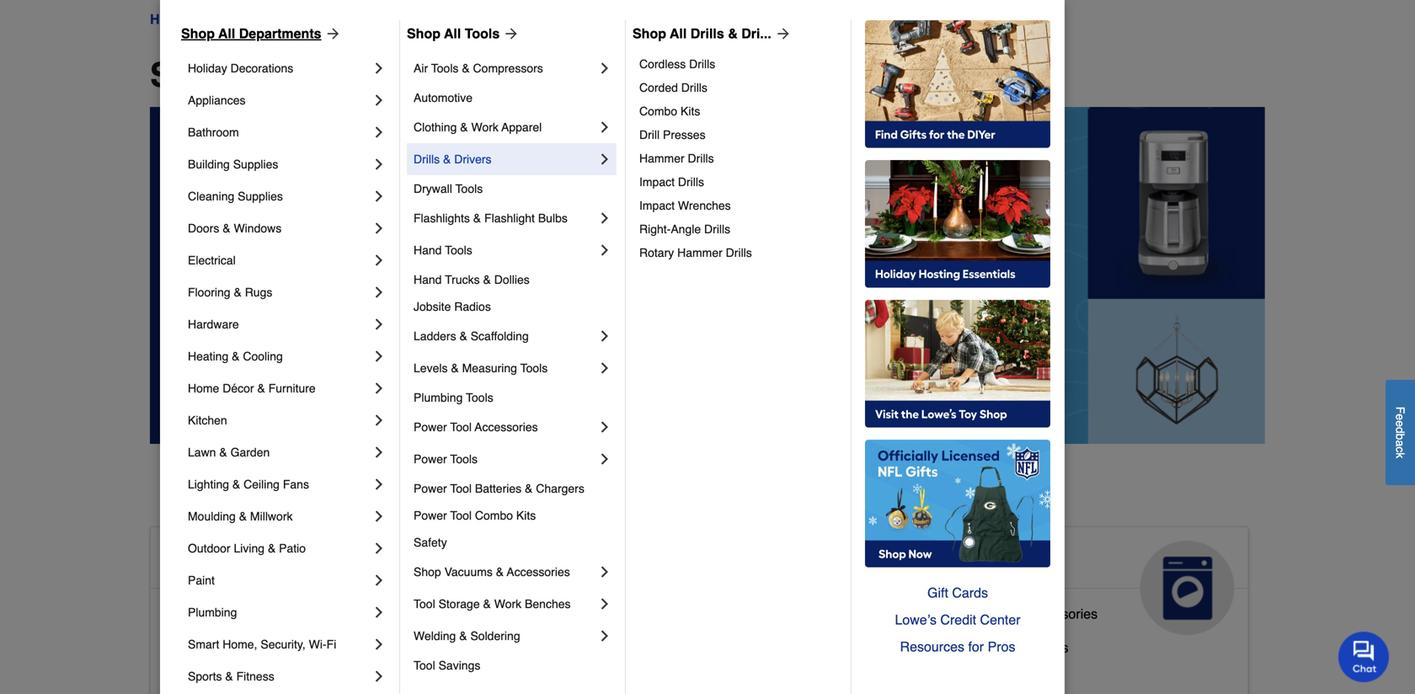 Task type: vqa. For each thing, say whether or not it's contained in the screenshot.
ADDRESS1 TEXT BOX
no



Task type: locate. For each thing, give the bounding box(es) containing it.
1 horizontal spatial plumbing
[[414, 391, 463, 404]]

impact inside impact wrenches link
[[639, 199, 675, 212]]

2 hand from the top
[[414, 273, 442, 286]]

2 e from the top
[[1394, 420, 1407, 427]]

bathroom up smart home, security, wi-fi
[[232, 606, 291, 622]]

0 horizontal spatial furniture
[[268, 382, 316, 395]]

departments up clothing
[[295, 56, 501, 94]]

power for power tool accessories
[[414, 420, 447, 434]]

chevron right image for power tools
[[596, 451, 613, 467]]

shop down home link
[[150, 56, 234, 94]]

accessible
[[164, 547, 287, 574], [164, 606, 229, 622], [164, 640, 229, 655], [164, 673, 229, 689]]

doors
[[188, 222, 219, 235]]

3 power from the top
[[414, 482, 447, 495]]

all down shop all departments link
[[243, 56, 285, 94]]

1 vertical spatial shop
[[414, 565, 441, 579]]

tool storage & work benches link
[[414, 588, 596, 620]]

work
[[471, 120, 499, 134], [494, 597, 521, 611]]

appliances link
[[188, 84, 371, 116], [901, 527, 1248, 635]]

1 vertical spatial pet
[[540, 667, 560, 682]]

fans
[[283, 478, 309, 491]]

drills & drivers
[[414, 152, 492, 166]]

shop all tools link
[[407, 24, 520, 44]]

chevron right image for lawn & garden
[[371, 444, 387, 461]]

0 vertical spatial appliances link
[[188, 84, 371, 116]]

bathroom link
[[188, 116, 371, 148]]

tools for hand tools
[[445, 243, 472, 257]]

accessible for accessible bedroom
[[164, 640, 229, 655]]

impact down hammer drills
[[639, 175, 675, 189]]

levels
[[414, 361, 448, 375]]

bathroom up building
[[188, 125, 239, 139]]

electrical
[[188, 254, 236, 267]]

drills inside drills & drivers link
[[414, 152, 440, 166]]

décor
[[223, 382, 254, 395]]

right-
[[639, 222, 671, 236]]

hand up jobsite
[[414, 273, 442, 286]]

2 arrow right image from the left
[[771, 25, 792, 42]]

1 shop from the left
[[181, 26, 215, 41]]

c
[[1394, 446, 1407, 452]]

sports & fitness link
[[188, 660, 371, 692]]

2 impact from the top
[[639, 199, 675, 212]]

benches
[[525, 597, 571, 611]]

& right lawn at the left of page
[[219, 446, 227, 459]]

impact up right-
[[639, 199, 675, 212]]

& right trucks at the top
[[483, 273, 491, 286]]

e up b
[[1394, 420, 1407, 427]]

cordless
[[639, 57, 686, 71]]

0 vertical spatial combo
[[639, 104, 677, 118]]

holiday
[[188, 61, 227, 75]]

departments
[[202, 11, 279, 27], [239, 26, 321, 41], [295, 56, 501, 94]]

1 accessible from the top
[[164, 547, 287, 574]]

automotive link
[[414, 84, 613, 111]]

0 vertical spatial accessories
[[475, 420, 538, 434]]

flashlights & flashlight bulbs
[[414, 211, 568, 225]]

kits down power tool batteries & chargers "link" on the bottom of page
[[516, 509, 536, 522]]

outdoor living & patio link
[[188, 532, 371, 564]]

shop for shop vacuums & accessories
[[414, 565, 441, 579]]

f e e d b a c k button
[[1386, 380, 1415, 485]]

1 horizontal spatial shop
[[414, 565, 441, 579]]

tools
[[465, 26, 500, 41], [431, 61, 459, 75], [455, 182, 483, 195], [445, 243, 472, 257], [520, 361, 548, 375], [466, 391, 493, 404], [450, 452, 478, 466]]

supplies up windows
[[238, 190, 283, 203]]

& right vacuums
[[496, 565, 504, 579]]

appliances down holiday
[[188, 93, 246, 107]]

power tool combo kits
[[414, 509, 536, 522]]

power up 'power tools'
[[414, 420, 447, 434]]

drills up 'drywall' on the left
[[414, 152, 440, 166]]

heating & cooling
[[188, 350, 283, 363]]

cooling
[[243, 350, 283, 363]]

chevron right image for outdoor living & patio
[[371, 540, 387, 557]]

4 power from the top
[[414, 509, 447, 522]]

tools down the drivers
[[455, 182, 483, 195]]

1 vertical spatial kits
[[516, 509, 536, 522]]

pet beds, houses, & furniture
[[540, 667, 722, 682]]

chevron right image for bathroom
[[371, 124, 387, 141]]

0 vertical spatial hand
[[414, 243, 442, 257]]

0 horizontal spatial appliances link
[[188, 84, 371, 116]]

holiday hosting essentials. image
[[865, 160, 1050, 288]]

soldering
[[470, 629, 520, 643]]

& right ladders at the top left of the page
[[459, 329, 467, 343]]

arrow right image up cordless drills link
[[771, 25, 792, 42]]

automotive
[[414, 91, 473, 104]]

animal & pet care
[[540, 547, 685, 601]]

shop all drills & dri...
[[633, 26, 771, 41]]

accessories up chillers
[[1025, 606, 1098, 622]]

& left pros
[[976, 640, 985, 655]]

0 horizontal spatial shop
[[181, 26, 215, 41]]

drills inside 'right-angle drills' link
[[704, 222, 730, 236]]

flashlight
[[484, 211, 535, 225]]

arrow right image inside shop all drills & dri... link
[[771, 25, 792, 42]]

power for power tools
[[414, 452, 447, 466]]

hammer up impact drills
[[639, 152, 684, 165]]

0 vertical spatial shop
[[150, 56, 234, 94]]

hand
[[414, 243, 442, 257], [414, 273, 442, 286]]

pet inside 'animal & pet care'
[[648, 547, 685, 574]]

gift cards
[[927, 585, 988, 601]]

2 vertical spatial accessories
[[1025, 606, 1098, 622]]

1 vertical spatial appliances
[[915, 547, 1041, 574]]

impact for impact wrenches
[[639, 199, 675, 212]]

departments up the holiday decorations link
[[239, 26, 321, 41]]

chevron right image for home décor & furniture
[[371, 380, 387, 397]]

supplies up cleaning supplies
[[233, 158, 278, 171]]

beds,
[[564, 667, 598, 682]]

1 horizontal spatial pet
[[648, 547, 685, 574]]

0 vertical spatial impact
[[639, 175, 675, 189]]

chevron right image for power tool accessories
[[596, 419, 613, 435]]

power for power tool combo kits
[[414, 509, 447, 522]]

0 vertical spatial kits
[[681, 104, 700, 118]]

power tool batteries & chargers link
[[414, 475, 613, 502]]

power inside "link"
[[414, 482, 447, 495]]

1 impact from the top
[[639, 175, 675, 189]]

animal & pet care image
[[765, 541, 859, 635]]

a
[[1394, 440, 1407, 446]]

1 arrow right image from the left
[[321, 25, 342, 42]]

arrow right image
[[321, 25, 342, 42], [771, 25, 792, 42]]

0 horizontal spatial shop
[[150, 56, 234, 94]]

tool savings
[[414, 659, 480, 672]]

hammer down the angle
[[677, 246, 722, 259]]

ladders
[[414, 329, 456, 343]]

1 horizontal spatial appliances
[[915, 547, 1041, 574]]

combo down batteries at bottom
[[475, 509, 513, 522]]

all up the cordless drills
[[670, 26, 687, 41]]

furniture up the kitchen link
[[268, 382, 316, 395]]

appliances up cards at bottom right
[[915, 547, 1041, 574]]

lowe's
[[895, 612, 937, 627]]

departments for shop
[[295, 56, 501, 94]]

shop
[[181, 26, 215, 41], [407, 26, 440, 41], [633, 26, 666, 41]]

chevron right image for drills & drivers
[[596, 151, 613, 168]]

2 power from the top
[[414, 452, 447, 466]]

supplies for livestock supplies
[[599, 633, 651, 648]]

chevron right image for lighting & ceiling fans
[[371, 476, 387, 493]]

1 vertical spatial combo
[[475, 509, 513, 522]]

wine
[[989, 640, 1020, 655]]

chevron right image for clothing & work apparel
[[596, 119, 613, 136]]

all for shop all tools
[[444, 26, 461, 41]]

chevron right image for doors & windows
[[371, 220, 387, 237]]

4 accessible from the top
[[164, 673, 229, 689]]

tool up "power tool combo kits"
[[450, 482, 472, 495]]

departments up holiday decorations
[[202, 11, 279, 27]]

drills down the cordless drills
[[681, 81, 707, 94]]

accessible for accessible entry & home
[[164, 673, 229, 689]]

accessories down plumbing tools link
[[475, 420, 538, 434]]

0 vertical spatial pet
[[648, 547, 685, 574]]

all up air tools & compressors
[[444, 26, 461, 41]]

tools up air tools & compressors
[[465, 26, 500, 41]]

1 vertical spatial accessories
[[507, 565, 570, 579]]

pros
[[988, 639, 1015, 654]]

0 vertical spatial work
[[471, 120, 499, 134]]

tools up trucks at the top
[[445, 243, 472, 257]]

tools down levels & measuring tools
[[466, 391, 493, 404]]

accessories
[[475, 420, 538, 434], [507, 565, 570, 579], [1025, 606, 1098, 622]]

combo down corded
[[639, 104, 677, 118]]

power down 'power tools'
[[414, 482, 447, 495]]

1 horizontal spatial shop
[[407, 26, 440, 41]]

accessories up benches
[[507, 565, 570, 579]]

work up welding & soldering link
[[494, 597, 521, 611]]

& left dri... at the top of the page
[[728, 26, 738, 41]]

shop up air
[[407, 26, 440, 41]]

tool savings link
[[414, 652, 613, 679]]

1 vertical spatial hammer
[[677, 246, 722, 259]]

0 horizontal spatial arrow right image
[[321, 25, 342, 42]]

3 accessible from the top
[[164, 640, 229, 655]]

clothing & work apparel
[[414, 120, 542, 134]]

sports & fitness
[[188, 670, 274, 683]]

appliances link down decorations
[[188, 84, 371, 116]]

compressors
[[473, 61, 543, 75]]

livestock supplies
[[540, 633, 651, 648]]

shop down safety
[[414, 565, 441, 579]]

1 horizontal spatial appliances link
[[901, 527, 1248, 635]]

3 shop from the left
[[633, 26, 666, 41]]

1 vertical spatial hand
[[414, 273, 442, 286]]

0 vertical spatial plumbing
[[414, 391, 463, 404]]

drills down 'presses'
[[688, 152, 714, 165]]

1 vertical spatial plumbing
[[188, 606, 237, 619]]

garden
[[230, 446, 270, 459]]

0 horizontal spatial appliances
[[188, 93, 246, 107]]

& down shop all tools link
[[462, 61, 470, 75]]

2 horizontal spatial shop
[[633, 26, 666, 41]]

drills up the cordless drills
[[690, 26, 724, 41]]

1 horizontal spatial arrow right image
[[771, 25, 792, 42]]

& right the welding
[[459, 629, 467, 643]]

power up safety
[[414, 509, 447, 522]]

pet
[[648, 547, 685, 574], [540, 667, 560, 682]]

0 horizontal spatial combo
[[475, 509, 513, 522]]

chat invite button image
[[1338, 631, 1390, 682]]

all for shop all departments
[[218, 26, 235, 41]]

resources for pros
[[900, 639, 1015, 654]]

millwork
[[250, 510, 293, 523]]

chevron right image for paint
[[371, 572, 387, 589]]

plumbing for plumbing
[[188, 606, 237, 619]]

1 horizontal spatial kits
[[681, 104, 700, 118]]

tools right air
[[431, 61, 459, 75]]

tool inside "link"
[[450, 482, 472, 495]]

plumbing for plumbing tools
[[414, 391, 463, 404]]

impact
[[639, 175, 675, 189], [639, 199, 675, 212]]

accessible home
[[164, 547, 360, 574]]

safety link
[[414, 529, 613, 556]]

1 hand from the top
[[414, 243, 442, 257]]

chevron right image
[[371, 60, 387, 77], [596, 60, 613, 77], [371, 92, 387, 109], [596, 119, 613, 136], [596, 151, 613, 168], [371, 188, 387, 205], [596, 210, 613, 227], [371, 220, 387, 237], [596, 328, 613, 344], [371, 348, 387, 365], [371, 380, 387, 397], [371, 412, 387, 429], [596, 419, 613, 435], [371, 444, 387, 461], [371, 476, 387, 493], [371, 508, 387, 525], [371, 540, 387, 557], [596, 563, 613, 580], [371, 572, 387, 589], [596, 595, 613, 612], [371, 604, 387, 621], [371, 668, 387, 685]]

appliances link up chillers
[[901, 527, 1248, 635]]

2 shop from the left
[[407, 26, 440, 41]]

tools down power tool accessories
[[450, 452, 478, 466]]

1 vertical spatial supplies
[[238, 190, 283, 203]]

e up d
[[1394, 414, 1407, 420]]

supplies up houses,
[[599, 633, 651, 648]]

drills inside impact drills link
[[678, 175, 704, 189]]

gift cards link
[[865, 579, 1050, 606]]

shop up holiday
[[181, 26, 215, 41]]

outdoor living & patio
[[188, 542, 306, 555]]

power
[[414, 420, 447, 434], [414, 452, 447, 466], [414, 482, 447, 495], [414, 509, 447, 522]]

plumbing up smart
[[188, 606, 237, 619]]

1 vertical spatial furniture
[[668, 667, 722, 682]]

accessible bedroom
[[164, 640, 287, 655]]

chevron right image for hand tools
[[596, 242, 613, 259]]

chevron right image for electrical
[[371, 252, 387, 269]]

hardware
[[188, 318, 239, 331]]

security,
[[261, 638, 306, 651]]

work up the drivers
[[471, 120, 499, 134]]

home
[[150, 11, 187, 27], [188, 382, 219, 395], [294, 547, 360, 574], [280, 673, 316, 689]]

tool down the welding
[[414, 659, 435, 672]]

chevron right image
[[371, 124, 387, 141], [371, 156, 387, 173], [596, 242, 613, 259], [371, 252, 387, 269], [371, 284, 387, 301], [371, 316, 387, 333], [596, 360, 613, 376], [596, 451, 613, 467], [596, 627, 613, 644], [371, 636, 387, 653]]

& right houses,
[[655, 667, 664, 682]]

all up holiday decorations
[[218, 26, 235, 41]]

2 accessible from the top
[[164, 606, 229, 622]]

& right batteries at bottom
[[525, 482, 533, 495]]

arrow right image for shop all drills & dri...
[[771, 25, 792, 42]]

drywall tools
[[414, 182, 483, 195]]

drills up impact wrenches
[[678, 175, 704, 189]]

safety
[[414, 536, 447, 549]]

impact for impact drills
[[639, 175, 675, 189]]

all for shop all departments
[[243, 56, 285, 94]]

chevron right image for shop vacuums & accessories
[[596, 563, 613, 580]]

shop vacuums & accessories
[[414, 565, 570, 579]]

0 vertical spatial supplies
[[233, 158, 278, 171]]

cordless drills link
[[639, 52, 839, 76]]

drills inside "rotary hammer drills" link
[[726, 246, 752, 259]]

accessible home image
[[390, 541, 484, 635]]

0 horizontal spatial pet
[[540, 667, 560, 682]]

plumbing down levels
[[414, 391, 463, 404]]

0 horizontal spatial kits
[[516, 509, 536, 522]]

animal
[[540, 547, 618, 574]]

tool down power tool batteries & chargers
[[450, 509, 472, 522]]

arrow right image up shop all departments
[[321, 25, 342, 42]]

chevron right image for tool storage & work benches
[[596, 595, 613, 612]]

drills down 'right-angle drills' link
[[726, 246, 752, 259]]

& right levels
[[451, 361, 459, 375]]

0 horizontal spatial plumbing
[[188, 606, 237, 619]]

accessories for shop vacuums & accessories
[[507, 565, 570, 579]]

hand down flashlights
[[414, 243, 442, 257]]

power down power tool accessories
[[414, 452, 447, 466]]

furniture right houses,
[[668, 667, 722, 682]]

& right animal
[[625, 547, 642, 574]]

doors & windows link
[[188, 212, 371, 244]]

center
[[980, 612, 1020, 627]]

chevron right image for welding & soldering
[[596, 627, 613, 644]]

tool down plumbing tools on the bottom left of the page
[[450, 420, 472, 434]]

tools for plumbing tools
[[466, 391, 493, 404]]

arrow right image inside shop all departments link
[[321, 25, 342, 42]]

pet beds, houses, & furniture link
[[540, 663, 722, 694]]

& left cooling
[[232, 350, 240, 363]]

& right the "storage"
[[483, 597, 491, 611]]

& left flashlight
[[473, 211, 481, 225]]

kits up 'presses'
[[681, 104, 700, 118]]

hand for hand trucks & dollies
[[414, 273, 442, 286]]

tools inside "link"
[[431, 61, 459, 75]]

f
[[1394, 406, 1407, 414]]

0 vertical spatial bathroom
[[188, 125, 239, 139]]

drills inside the "corded drills" link
[[681, 81, 707, 94]]

care
[[540, 574, 592, 601]]

drywall
[[414, 182, 452, 195]]

shop up cordless
[[633, 26, 666, 41]]

chevron right image for smart home, security, wi-fi
[[371, 636, 387, 653]]

1 vertical spatial impact
[[639, 199, 675, 212]]

cards
[[952, 585, 988, 601]]

appliance parts & accessories link
[[915, 602, 1098, 636]]

drywall tools link
[[414, 175, 613, 202]]

impact inside impact drills link
[[639, 175, 675, 189]]

& left rugs
[[234, 286, 242, 299]]

1 power from the top
[[414, 420, 447, 434]]

shop for shop all departments
[[181, 26, 215, 41]]

drills down wrenches
[[704, 222, 730, 236]]

drills down shop all drills & dri... on the top of page
[[689, 57, 715, 71]]

0 vertical spatial appliances
[[188, 93, 246, 107]]

0 vertical spatial furniture
[[268, 382, 316, 395]]

chevron right image for heating & cooling
[[371, 348, 387, 365]]

drill presses link
[[639, 123, 839, 147]]

2 vertical spatial supplies
[[599, 633, 651, 648]]

power tool accessories
[[414, 420, 538, 434]]



Task type: describe. For each thing, give the bounding box(es) containing it.
& right 'doors' at the left top
[[223, 222, 230, 235]]

1 vertical spatial work
[[494, 597, 521, 611]]

beverage & wine chillers
[[915, 640, 1068, 655]]

appliances image
[[1140, 541, 1235, 635]]

find gifts for the diyer. image
[[865, 20, 1050, 148]]

batteries
[[475, 482, 521, 495]]

home,
[[223, 638, 257, 651]]

cleaning supplies
[[188, 190, 283, 203]]

power for power tool batteries & chargers
[[414, 482, 447, 495]]

lowe's credit center link
[[865, 606, 1050, 633]]

enjoy savings year-round. no matter what you're shopping for, find what you need at a great price. image
[[150, 107, 1265, 444]]

d
[[1394, 427, 1407, 433]]

beverage & wine chillers link
[[915, 636, 1068, 670]]

cleaning
[[188, 190, 234, 203]]

home décor & furniture link
[[188, 372, 371, 404]]

measuring
[[462, 361, 517, 375]]

combo kits
[[639, 104, 700, 118]]

supplies for building supplies
[[233, 158, 278, 171]]

fi
[[327, 638, 336, 651]]

hammer drills
[[639, 152, 714, 165]]

shop all tools
[[407, 26, 500, 41]]

tool up the welding
[[414, 597, 435, 611]]

dollies
[[494, 273, 530, 286]]

livestock supplies link
[[540, 629, 651, 663]]

impact drills link
[[639, 170, 839, 194]]

storage
[[438, 597, 480, 611]]

flashlights & flashlight bulbs link
[[414, 202, 596, 234]]

departments for shop
[[239, 26, 321, 41]]

tools for power tools
[[450, 452, 478, 466]]

ceiling
[[244, 478, 280, 491]]

heating
[[188, 350, 228, 363]]

hand tools
[[414, 243, 472, 257]]

lawn & garden
[[188, 446, 270, 459]]

drivers
[[454, 152, 492, 166]]

chevron right image for levels & measuring tools
[[596, 360, 613, 376]]

moulding
[[188, 510, 236, 523]]

arrow right image
[[500, 25, 520, 42]]

doors & windows
[[188, 222, 282, 235]]

moulding & millwork link
[[188, 500, 371, 532]]

corded
[[639, 81, 678, 94]]

chevron right image for hardware
[[371, 316, 387, 333]]

sports
[[188, 670, 222, 683]]

paint
[[188, 574, 215, 587]]

plumbing tools
[[414, 391, 493, 404]]

tool storage & work benches
[[414, 597, 571, 611]]

home décor & furniture
[[188, 382, 316, 395]]

1 vertical spatial bathroom
[[232, 606, 291, 622]]

rotary hammer drills
[[639, 246, 752, 259]]

impact wrenches
[[639, 199, 731, 212]]

chevron right image for kitchen
[[371, 412, 387, 429]]

& right décor
[[257, 382, 265, 395]]

shop for shop all tools
[[407, 26, 440, 41]]

chevron right image for appliances
[[371, 92, 387, 109]]

hand trucks & dollies link
[[414, 266, 613, 293]]

ladders & scaffolding link
[[414, 320, 596, 352]]

drills inside hammer drills link
[[688, 152, 714, 165]]

chevron right image for building supplies
[[371, 156, 387, 173]]

hand trucks & dollies
[[414, 273, 530, 286]]

& left the drivers
[[443, 152, 451, 166]]

k
[[1394, 452, 1407, 458]]

appliance
[[915, 606, 974, 622]]

resources
[[900, 639, 964, 654]]

plumbing tools link
[[414, 384, 613, 411]]

clothing & work apparel link
[[414, 111, 596, 143]]

angle
[[671, 222, 701, 236]]

windows
[[234, 222, 282, 235]]

chevron right image for plumbing
[[371, 604, 387, 621]]

& inside "link"
[[462, 61, 470, 75]]

& right entry
[[268, 673, 277, 689]]

chevron right image for flooring & rugs
[[371, 284, 387, 301]]

levels & measuring tools
[[414, 361, 548, 375]]

shop all drills & dri... link
[[633, 24, 792, 44]]

0 vertical spatial hammer
[[639, 152, 684, 165]]

drills inside shop all drills & dri... link
[[690, 26, 724, 41]]

welding
[[414, 629, 456, 643]]

smart home, security, wi-fi link
[[188, 628, 371, 660]]

accessible for accessible bathroom
[[164, 606, 229, 622]]

paint link
[[188, 564, 371, 596]]

officially licensed n f l gifts. shop now. image
[[865, 440, 1050, 568]]

visit the lowe's toy shop. image
[[865, 300, 1050, 428]]

scaffolding
[[471, 329, 529, 343]]

& left millwork on the left bottom of page
[[239, 510, 247, 523]]

supplies for cleaning supplies
[[238, 190, 283, 203]]

shop all departments
[[181, 26, 321, 41]]

tools for drywall tools
[[455, 182, 483, 195]]

power tools
[[414, 452, 478, 466]]

bedroom
[[232, 640, 287, 655]]

tools for air tools & compressors
[[431, 61, 459, 75]]

departments link
[[202, 9, 279, 29]]

drills inside cordless drills link
[[689, 57, 715, 71]]

& right clothing
[[460, 120, 468, 134]]

chevron right image for holiday decorations
[[371, 60, 387, 77]]

& left patio
[[268, 542, 276, 555]]

all for shop all drills & dri...
[[670, 26, 687, 41]]

parts
[[978, 606, 1009, 622]]

& right parts
[[1013, 606, 1022, 622]]

1 e from the top
[[1394, 414, 1407, 420]]

shop for shop all departments
[[150, 56, 234, 94]]

drills & drivers link
[[414, 143, 596, 175]]

power tool accessories link
[[414, 411, 596, 443]]

fitness
[[236, 670, 274, 683]]

chevron right image for cleaning supplies
[[371, 188, 387, 205]]

1 vertical spatial appliances link
[[901, 527, 1248, 635]]

& inside 'animal & pet care'
[[625, 547, 642, 574]]

kitchen link
[[188, 404, 371, 436]]

hand for hand tools
[[414, 243, 442, 257]]

chargers
[[536, 482, 584, 495]]

cordless drills
[[639, 57, 715, 71]]

appliance parts & accessories
[[915, 606, 1098, 622]]

accessories for appliance parts & accessories
[[1025, 606, 1098, 622]]

shop for shop all drills & dri...
[[633, 26, 666, 41]]

lighting & ceiling fans link
[[188, 468, 371, 500]]

& down accessible bedroom link
[[225, 670, 233, 683]]

decorations
[[230, 61, 293, 75]]

1 horizontal spatial combo
[[639, 104, 677, 118]]

presses
[[663, 128, 705, 142]]

right-angle drills
[[639, 222, 730, 236]]

chevron right image for sports & fitness
[[371, 668, 387, 685]]

impact drills
[[639, 175, 704, 189]]

chevron right image for flashlights & flashlight bulbs
[[596, 210, 613, 227]]

shop vacuums & accessories link
[[414, 556, 596, 588]]

drill presses
[[639, 128, 705, 142]]

hardware link
[[188, 308, 371, 340]]

arrow right image for shop all departments
[[321, 25, 342, 42]]

cleaning supplies link
[[188, 180, 371, 212]]

tools up plumbing tools link
[[520, 361, 548, 375]]

tool for batteries
[[450, 482, 472, 495]]

houses,
[[602, 667, 651, 682]]

tool for accessories
[[450, 420, 472, 434]]

& left ceiling
[[232, 478, 240, 491]]

lighting & ceiling fans
[[188, 478, 309, 491]]

right-angle drills link
[[639, 217, 839, 241]]

1 horizontal spatial furniture
[[668, 667, 722, 682]]

chevron right image for moulding & millwork
[[371, 508, 387, 525]]

accessible for accessible home
[[164, 547, 287, 574]]

chevron right image for ladders & scaffolding
[[596, 328, 613, 344]]

tool for combo
[[450, 509, 472, 522]]

chevron right image for air tools & compressors
[[596, 60, 613, 77]]



